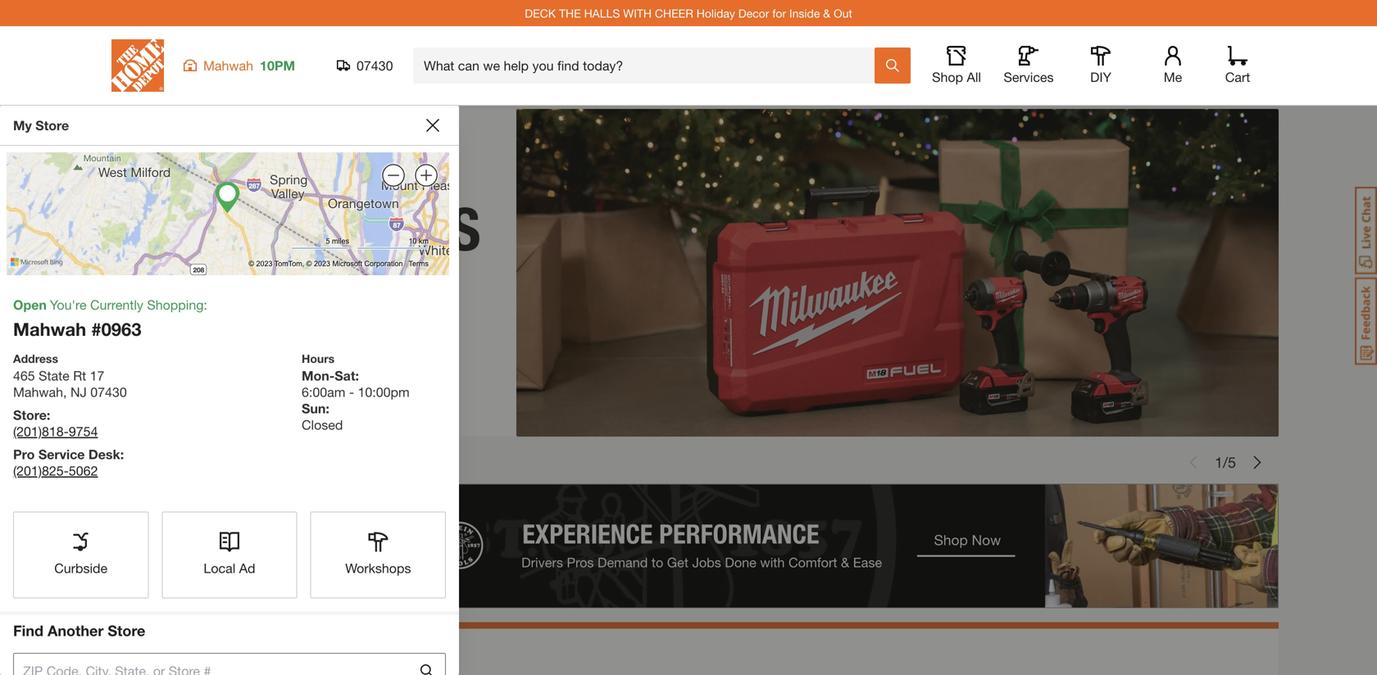 Task type: vqa. For each thing, say whether or not it's contained in the screenshot.
Store in the 'Address 465 State Rt 17 Mahwah , NJ 07430 Store : (201)818-9754 Pro Service Desk : (201)825-5062'
yes



Task type: describe. For each thing, give the bounding box(es) containing it.
cart link
[[1220, 46, 1256, 85]]

microsoft bing image
[[11, 251, 67, 274]]

diy
[[1091, 69, 1112, 85]]

ad
[[239, 561, 255, 576]]

What can we help you find today? search field
[[424, 48, 874, 83]]

curbside button
[[14, 513, 148, 598]]

service
[[38, 447, 85, 462]]

curbside
[[54, 561, 108, 576]]

address 465 state rt 17 mahwah , nj 07430 store : (201)818-9754 pro service desk : (201)825-5062
[[13, 352, 128, 479]]

0 vertical spatial mahwah
[[203, 58, 253, 73]]

(201)825-
[[13, 463, 69, 479]]

17
[[90, 368, 105, 384]]

my store
[[13, 118, 69, 133]]

(201)825-5062 link
[[13, 463, 98, 479]]

sun:
[[302, 401, 329, 417]]

inside
[[790, 6, 820, 20]]

1 vertical spatial for
[[263, 646, 296, 675]]

mon-
[[302, 368, 335, 384]]

deck
[[525, 6, 556, 20]]

me
[[1164, 69, 1183, 85]]

feedback link image
[[1355, 277, 1378, 366]]

closed
[[302, 417, 343, 433]]

all
[[967, 69, 981, 85]]

workshops button
[[311, 513, 445, 598]]

me button
[[1147, 46, 1200, 85]]

open you're currently shopping: mahwah # 0963
[[13, 297, 207, 340]]

cart
[[1226, 69, 1251, 85]]

with
[[623, 6, 652, 20]]

open
[[13, 297, 47, 313]]

07430 button
[[337, 57, 394, 74]]

image for 30nov2023-hp-bau-mw44-45 image
[[98, 109, 1279, 437]]

0 vertical spatial store
[[35, 118, 69, 133]]

top savings for you
[[115, 646, 346, 675]]

1 / 5
[[1215, 454, 1237, 472]]

deck the halls with cheer holiday decor for inside & out link
[[525, 6, 853, 20]]

6:00am
[[302, 385, 346, 400]]

10pm
[[260, 58, 295, 73]]

next slide image
[[1251, 456, 1264, 470]]

0963
[[101, 319, 141, 340]]

this is the first slide image
[[1187, 456, 1200, 470]]

mahwah 10pm
[[203, 58, 295, 73]]

you
[[303, 646, 346, 675]]

shopping:
[[147, 297, 207, 313]]

services
[[1004, 69, 1054, 85]]

07430 inside address 465 state rt 17 mahwah , nj 07430 store : (201)818-9754 pro service desk : (201)825-5062
[[90, 385, 127, 400]]



Task type: locate. For each thing, give the bounding box(es) containing it.
0 vertical spatial for
[[773, 6, 786, 20]]

local ad button
[[163, 513, 297, 598]]

5
[[1228, 454, 1237, 472]]

workshops
[[345, 561, 411, 576]]

1 vertical spatial store
[[13, 408, 47, 423]]

5062
[[69, 463, 98, 479]]

mahwah left 10pm
[[203, 58, 253, 73]]

halls
[[584, 6, 620, 20]]

0 horizontal spatial 07430
[[90, 385, 127, 400]]

0 vertical spatial 07430
[[357, 58, 393, 73]]

mahwah down the 465
[[13, 385, 63, 400]]

cheer
[[655, 6, 694, 20]]

desk
[[88, 447, 120, 462]]

:
[[47, 408, 50, 423], [120, 447, 124, 462]]

mahwah inside address 465 state rt 17 mahwah , nj 07430 store : (201)818-9754 pro service desk : (201)825-5062
[[13, 385, 63, 400]]

1 horizontal spatial :
[[120, 447, 124, 462]]

local
[[204, 561, 236, 576]]

mahwah inside open you're currently shopping: mahwah # 0963
[[13, 319, 86, 340]]

terms
[[409, 260, 429, 268]]

mahwah
[[203, 58, 253, 73], [13, 319, 86, 340], [13, 385, 63, 400]]

for
[[773, 6, 786, 20], [263, 646, 296, 675]]

shop all button
[[931, 46, 983, 85]]

9754
[[69, 424, 98, 440]]

10:00pm
[[358, 385, 410, 400]]

for left you
[[263, 646, 296, 675]]

for left "inside"
[[773, 6, 786, 20]]

: right service
[[120, 447, 124, 462]]

465
[[13, 368, 35, 384]]

hours
[[302, 352, 335, 366]]

hours mon-sat: 6:00am - 10:00pm sun: closed
[[302, 352, 410, 433]]

0 horizontal spatial for
[[263, 646, 296, 675]]

2 vertical spatial store
[[108, 622, 145, 640]]

decor
[[739, 6, 769, 20]]

services button
[[1003, 46, 1055, 85]]

deck the halls with cheer holiday decor for inside & out
[[525, 6, 853, 20]]

shop all
[[932, 69, 981, 85]]

/
[[1223, 454, 1228, 472]]

local ad
[[204, 561, 255, 576]]

my
[[13, 118, 32, 133]]

store inside address 465 state rt 17 mahwah , nj 07430 store : (201)818-9754 pro service desk : (201)825-5062
[[13, 408, 47, 423]]

sat:
[[335, 368, 359, 384]]

#
[[91, 319, 101, 340]]

1 vertical spatial :
[[120, 447, 124, 462]]

diy button
[[1075, 46, 1127, 85]]

&
[[823, 6, 831, 20]]

find
[[13, 622, 43, 640]]

pro
[[13, 447, 35, 462]]

store up the top on the bottom left
[[108, 622, 145, 640]]

,
[[63, 385, 67, 400]]

07430
[[357, 58, 393, 73], [90, 385, 127, 400]]

holiday
[[697, 6, 735, 20]]

currently
[[90, 297, 143, 313]]

1 horizontal spatial for
[[773, 6, 786, 20]]

0 vertical spatial :
[[47, 408, 50, 423]]

terms link
[[409, 259, 429, 270]]

2 vertical spatial mahwah
[[13, 385, 63, 400]]

ZIP Code, City, State, or Store # text field
[[13, 654, 418, 676]]

rt
[[73, 368, 86, 384]]

07430 inside 07430 button
[[357, 58, 393, 73]]

find another store
[[13, 622, 145, 640]]

1 vertical spatial 07430
[[90, 385, 127, 400]]

mahwah down you're
[[13, 319, 86, 340]]

nj
[[70, 385, 87, 400]]

you're
[[50, 297, 87, 313]]

(201)818-
[[13, 424, 69, 440]]

savings
[[164, 646, 256, 675]]

the
[[559, 6, 581, 20]]

another
[[48, 622, 104, 640]]

store
[[35, 118, 69, 133], [13, 408, 47, 423], [108, 622, 145, 640]]

drawer close image
[[426, 119, 440, 132]]

the home depot logo image
[[112, 39, 164, 92]]

address
[[13, 352, 58, 366]]

(201)818-9754 link
[[13, 424, 98, 440]]

0 horizontal spatial :
[[47, 408, 50, 423]]

out
[[834, 6, 853, 20]]

: up (201)818-9754 "link"
[[47, 408, 50, 423]]

shop
[[932, 69, 963, 85]]

state
[[39, 368, 70, 384]]

1 horizontal spatial 07430
[[357, 58, 393, 73]]

top
[[115, 646, 157, 675]]

1
[[1215, 454, 1223, 472]]

store up '(201)818-'
[[13, 408, 47, 423]]

1 vertical spatial mahwah
[[13, 319, 86, 340]]

-
[[349, 385, 354, 400]]

store right my
[[35, 118, 69, 133]]



